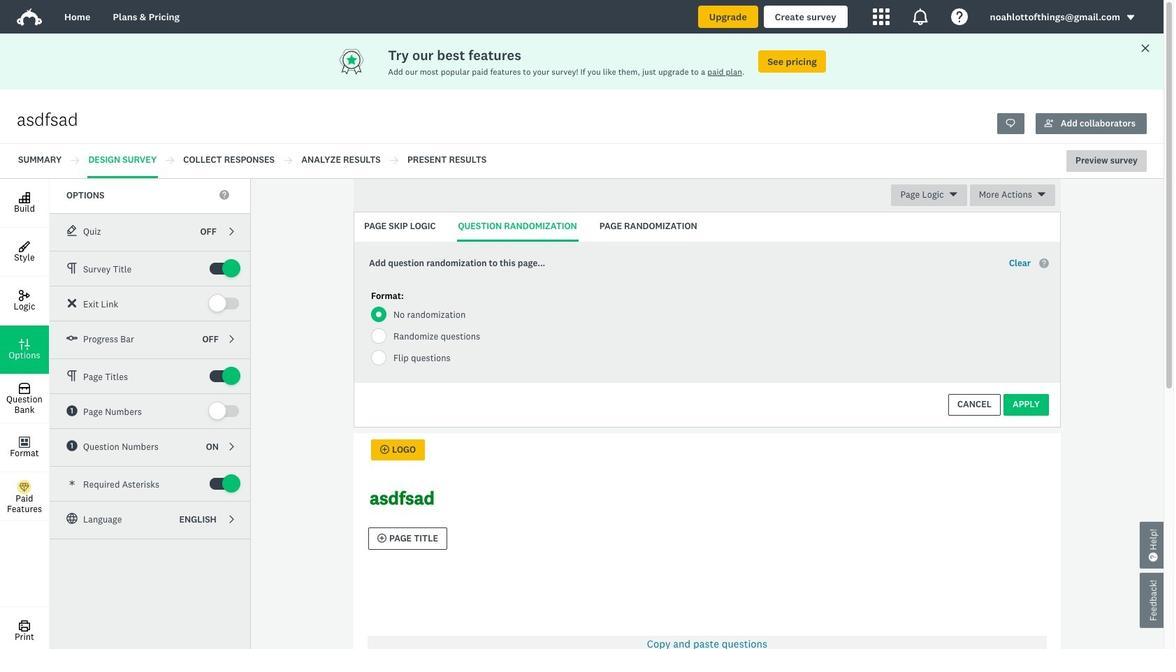 Task type: describe. For each thing, give the bounding box(es) containing it.
1 products icon image from the left
[[873, 8, 890, 25]]

surveymonkey logo image
[[17, 8, 42, 26]]



Task type: vqa. For each thing, say whether or not it's contained in the screenshot.
second Products Icon
yes



Task type: locate. For each thing, give the bounding box(es) containing it.
help icon image
[[951, 8, 968, 25]]

dropdown arrow image
[[1127, 13, 1136, 23]]

products icon image
[[873, 8, 890, 25], [912, 8, 929, 25]]

rewards image
[[338, 48, 388, 76]]

2 products icon image from the left
[[912, 8, 929, 25]]

1 horizontal spatial products icon image
[[912, 8, 929, 25]]

0 horizontal spatial products icon image
[[873, 8, 890, 25]]



